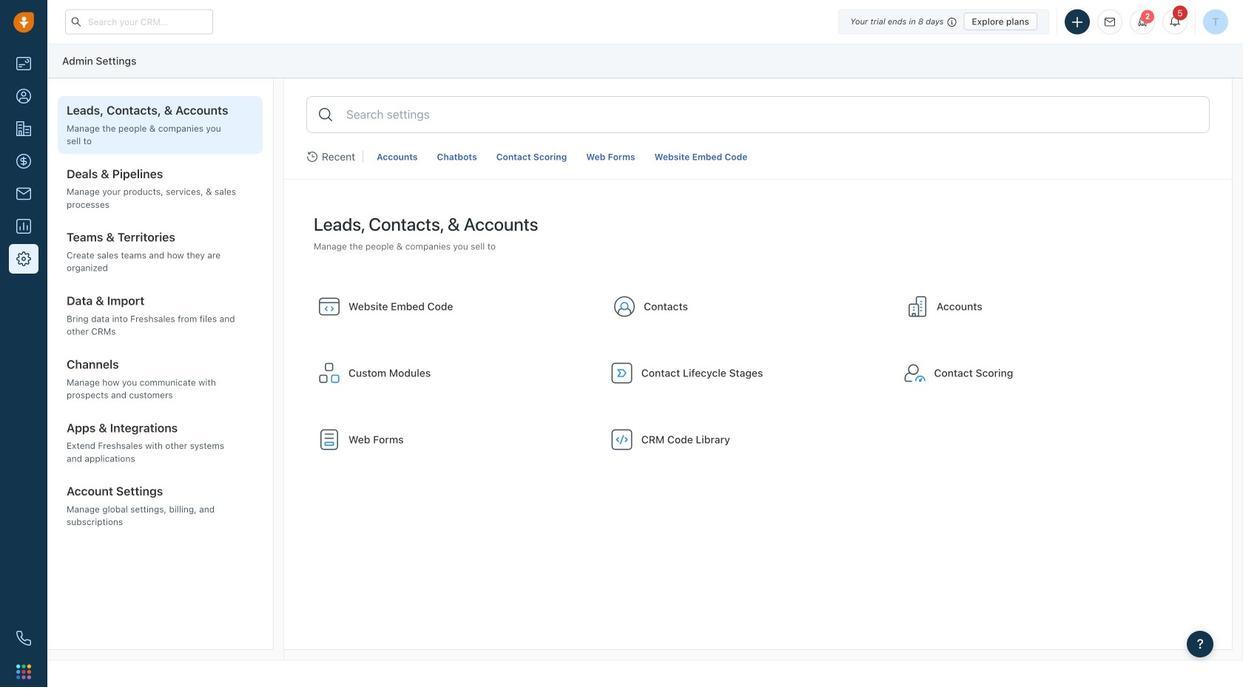 Task type: describe. For each thing, give the bounding box(es) containing it.
manage &amp; customize fields associated with contacts image
[[613, 295, 637, 319]]

use freddy's ai/ml capabilities to give your contacts a score out of 100 image
[[903, 362, 927, 385]]

build unique modules tailored to your business operations image
[[318, 362, 341, 385]]

freshworks switcher image
[[16, 665, 31, 680]]

integrate your website with the crm to capture leads image
[[318, 295, 341, 319]]

manage &amp; customize fields associated with accounts image
[[906, 295, 930, 319]]



Task type: locate. For each thing, give the bounding box(es) containing it.
phone image
[[16, 631, 31, 646]]

Search your CRM... text field
[[65, 9, 213, 34]]

phone element
[[9, 624, 38, 654]]

automatically create contacts when website visitors sign up image
[[318, 428, 341, 452]]

a set of code libraries to add, track and update contacts image
[[611, 428, 634, 452]]

set up stages and milestones to track your contact's journey image
[[611, 362, 634, 385]]

Search settings text field
[[345, 106, 1199, 124]]

send email image
[[1105, 17, 1116, 27]]



Task type: vqa. For each thing, say whether or not it's contained in the screenshot.
second row group from the right
no



